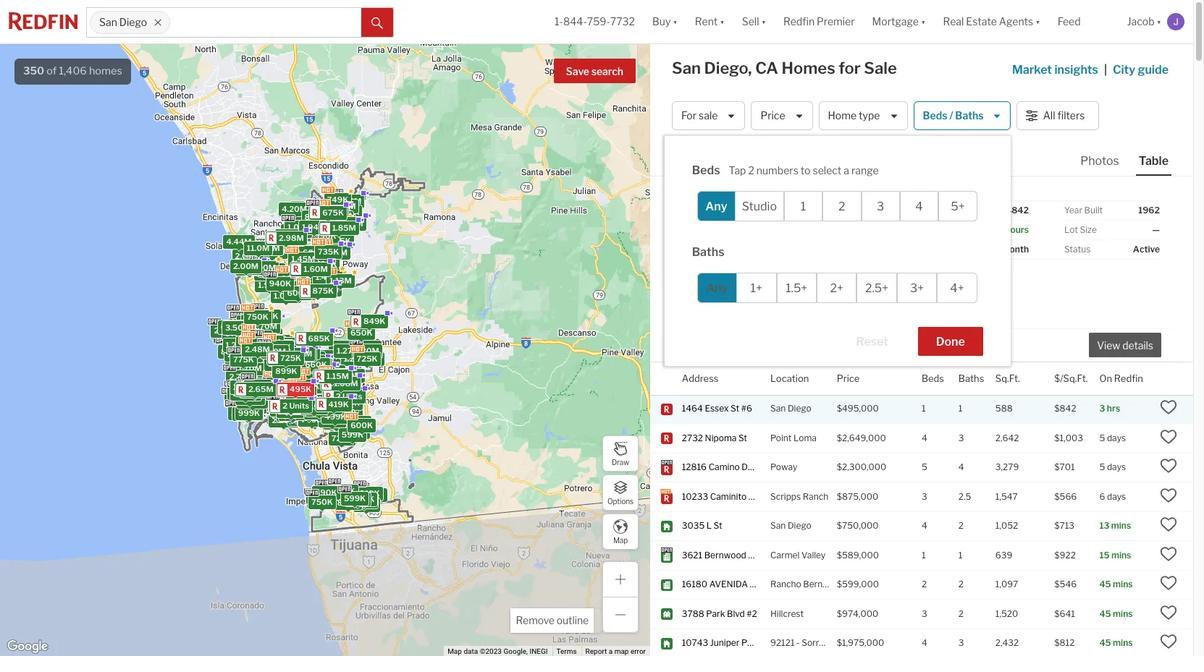 Task type: vqa. For each thing, say whether or not it's contained in the screenshot.
$385,000 related to Sold (MLS) (Closed)
no



Task type: describe. For each thing, give the bounding box(es) containing it.
920k
[[281, 274, 303, 284]]

2 vertical spatial 849k
[[290, 414, 312, 425]]

$641
[[1055, 609, 1075, 620]]

0 vertical spatial 1.05m
[[295, 358, 319, 369]]

0 vertical spatial 1.09m
[[288, 222, 312, 233]]

2.20m
[[227, 350, 252, 360]]

year
[[1065, 205, 1083, 216]]

0 vertical spatial 2.60m
[[337, 371, 362, 381]]

0 horizontal spatial 899k
[[240, 261, 262, 271]]

filters
[[1058, 110, 1085, 122]]

0 vertical spatial 429k
[[305, 378, 327, 388]]

x-out this home image
[[961, 337, 979, 354]]

1.60m up '1.88m'
[[233, 383, 257, 393]]

504k
[[255, 359, 278, 369]]

1.60m down 2.98m
[[297, 248, 321, 258]]

blvd
[[727, 609, 745, 620]]

325k
[[261, 265, 282, 275]]

san diego for 3035 l st
[[771, 521, 812, 532]]

0 vertical spatial $842
[[1006, 205, 1029, 216]]

0 horizontal spatial 2.60m
[[279, 408, 305, 418]]

0 vertical spatial 11.0m
[[247, 244, 270, 254]]

1 horizontal spatial 1.15m
[[291, 384, 313, 394]]

2 checkbox
[[823, 191, 862, 222]]

0 vertical spatial 5.50m
[[284, 226, 309, 236]]

759-
[[587, 15, 610, 28]]

nipoma
[[705, 433, 737, 444]]

hrs
[[756, 185, 772, 194]]

2 option group from the top
[[697, 273, 978, 303]]

0 vertical spatial 3.30m
[[260, 247, 285, 257]]

1 vertical spatial on redfin
[[1100, 373, 1144, 384]]

4+
[[950, 281, 964, 295]]

0 vertical spatial 500k
[[311, 248, 333, 258]]

agents
[[999, 15, 1034, 28]]

45 for $812
[[1100, 638, 1112, 649]]

favorite this home image for $842
[[1160, 399, 1178, 417]]

0 vertical spatial 620k
[[269, 342, 291, 352]]

1962
[[1139, 205, 1160, 216]]

4 up 2.5
[[959, 462, 965, 473]]

0 vertical spatial 588
[[893, 320, 915, 333]]

0 vertical spatial park
[[706, 609, 725, 620]]

1 vertical spatial 2.50m
[[231, 388, 256, 398]]

1 right $589,000
[[922, 550, 926, 561]]

949k up 950k
[[288, 357, 310, 368]]

0 vertical spatial 499k
[[316, 381, 338, 392]]

submit search image
[[372, 17, 383, 29]]

1 vertical spatial 3.35m
[[235, 409, 261, 419]]

$324/month
[[976, 244, 1029, 255]]

loma
[[794, 433, 817, 444]]

0 vertical spatial 845k
[[292, 350, 314, 360]]

all filters
[[1043, 110, 1085, 122]]

12816
[[682, 462, 707, 473]]

0 vertical spatial 4.00m
[[267, 385, 293, 395]]

▾ for mortgage ▾
[[921, 15, 926, 28]]

google,
[[504, 648, 528, 656]]

1 horizontal spatial 495k
[[290, 385, 312, 395]]

2 vertical spatial 675k
[[356, 500, 377, 510]]

city
[[1113, 63, 1136, 77]]

diego for 1464 essex st #6
[[788, 404, 812, 415]]

1 vertical spatial 735k
[[339, 410, 360, 420]]

4.50m
[[231, 347, 257, 357]]

3 hours
[[998, 225, 1029, 235]]

year built
[[1065, 205, 1103, 216]]

insights
[[1055, 63, 1099, 77]]

5.09m
[[219, 322, 245, 332]]

479k
[[318, 403, 339, 413]]

1 horizontal spatial park
[[742, 638, 761, 649]]

1 vertical spatial 1.79m
[[272, 379, 296, 389]]

1 vertical spatial 500k
[[252, 383, 275, 394]]

status
[[1065, 244, 1091, 255]]

real estate agents ▾
[[943, 15, 1041, 28]]

ranch
[[803, 492, 829, 503]]

favorite button image
[[894, 180, 918, 205]]

1 vertical spatial 1.13m
[[332, 343, 355, 353]]

3+ radio
[[897, 273, 937, 303]]

639
[[996, 550, 1013, 561]]

1 vertical spatial price button
[[837, 363, 860, 395]]

1464 essex st #6 link
[[682, 404, 757, 416]]

949k up 1.99m
[[300, 357, 322, 367]]

740k
[[275, 386, 296, 396]]

1.44m
[[279, 389, 303, 399]]

1 vertical spatial 490k
[[315, 488, 337, 498]]

1.49m
[[316, 273, 340, 283]]

active
[[1133, 244, 1160, 255]]

3 inside option
[[877, 200, 885, 213]]

1 vertical spatial 429k
[[321, 400, 342, 410]]

1 vertical spatial 960k
[[326, 418, 348, 428]]

760k
[[286, 377, 308, 387]]

0 horizontal spatial a
[[609, 648, 613, 656]]

1,052
[[996, 521, 1019, 532]]

5+
[[951, 200, 965, 213]]

homes
[[782, 59, 836, 77]]

0 vertical spatial 995k
[[321, 376, 343, 386]]

0 vertical spatial san diego
[[99, 16, 147, 29]]

639k
[[247, 382, 269, 392]]

map for map data ©2023 google, inegi
[[448, 648, 462, 656]]

3788
[[682, 609, 704, 620]]

st for essex
[[731, 404, 740, 415]]

photos
[[1081, 154, 1120, 168]]

0 vertical spatial 400k
[[289, 279, 311, 289]]

3.88m
[[336, 196, 362, 206]]

0 horizontal spatial 830k
[[228, 353, 250, 364]]

$812
[[1055, 638, 1075, 649]]

0 horizontal spatial 445k
[[279, 350, 301, 360]]

0 vertical spatial 700k
[[338, 207, 360, 217]]

0 vertical spatial 3.35m
[[255, 243, 280, 254]]

5 for 2,642
[[1100, 433, 1106, 444]]

st for nipoma
[[739, 433, 747, 444]]

0 horizontal spatial on
[[934, 225, 945, 235]]

bed
[[843, 334, 858, 344]]

2 vertical spatial baths
[[959, 373, 985, 384]]

view details link
[[1089, 332, 1162, 358]]

2.05m
[[214, 326, 239, 336]]

camino
[[709, 462, 740, 473]]

report
[[586, 648, 607, 656]]

5 ▾ from the left
[[1036, 15, 1041, 28]]

1.5+ radio
[[777, 273, 817, 303]]

1 vertical spatial 425k
[[321, 401, 343, 411]]

1 vertical spatial 400k
[[295, 348, 317, 358]]

1 vertical spatial 1.05m
[[283, 381, 307, 391]]

45 for $546
[[1100, 580, 1112, 591]]

10233 caminito surabaya
[[682, 492, 787, 503]]

868k
[[338, 398, 360, 409]]

1 vertical spatial 11.0m
[[232, 332, 255, 343]]

13
[[1100, 521, 1110, 532]]

0 horizontal spatial 1.15m
[[261, 339, 283, 349]]

3621 bernwood pl #108
[[682, 550, 779, 561]]

1.90m down 2.20m
[[229, 364, 253, 374]]

0 vertical spatial 480k
[[326, 377, 348, 388]]

sell ▾
[[742, 15, 766, 28]]

1 vertical spatial 1.15m
[[327, 371, 349, 381]]

▾ for buy ▾
[[673, 15, 678, 28]]

0 vertical spatial 1.08m
[[300, 273, 324, 283]]

330k
[[318, 385, 340, 396]]

map region
[[0, 0, 708, 657]]

walkthrough
[[693, 201, 752, 210]]

sale
[[864, 59, 897, 77]]

974k
[[287, 385, 308, 395]]

address
[[682, 373, 719, 384]]

address button
[[682, 363, 719, 395]]

4 inside checkbox
[[916, 200, 923, 213]]

1 horizontal spatial price
[[837, 373, 860, 384]]

favorite button checkbox
[[894, 180, 918, 205]]

1 vertical spatial redfin
[[947, 225, 974, 235]]

feed button
[[1049, 0, 1119, 43]]

925k down 419k
[[327, 410, 348, 420]]

options button
[[603, 475, 639, 511]]

0 vertical spatial 735k
[[318, 247, 339, 257]]

1 vertical spatial $842
[[1055, 404, 1077, 415]]

rent ▾ button
[[686, 0, 733, 43]]

5 days for $1,003
[[1100, 433, 1126, 444]]

1 inside checkbox
[[801, 200, 806, 213]]

0 vertical spatial 940k
[[269, 279, 291, 289]]

1 horizontal spatial 485k
[[315, 488, 337, 498]]

ft.
[[956, 205, 966, 216]]

san diego for 1464 essex st #6
[[771, 404, 812, 415]]

san up point
[[771, 404, 786, 415]]

all filters button
[[1017, 101, 1099, 130]]

1 vertical spatial 940k
[[359, 354, 382, 364]]

1 horizontal spatial 395k
[[310, 497, 331, 507]]

#6
[[741, 404, 752, 415]]

terms link
[[557, 648, 577, 656]]

1 vertical spatial 499k
[[325, 412, 347, 423]]

1 horizontal spatial 550k
[[362, 490, 384, 501]]

2 vertical spatial 700k
[[347, 418, 368, 428]]

lot
[[1065, 225, 1078, 235]]

2 vertical spatial 2.50m
[[275, 406, 300, 416]]

1 vertical spatial 3 units
[[277, 409, 304, 419]]

diego for 3035 l st
[[788, 521, 812, 532]]

for sale
[[682, 110, 718, 122]]

1 vertical spatial 5.50m
[[232, 313, 258, 323]]

rent
[[695, 15, 718, 28]]

4.36m
[[236, 320, 262, 330]]

favorite this home image for $922
[[1160, 546, 1178, 563]]

1.53m
[[256, 355, 280, 365]]

0 vertical spatial 425k
[[304, 363, 326, 373]]

1,406
[[59, 64, 87, 77]]

2732 nipoma st link
[[682, 433, 757, 445]]

mortgage ▾
[[872, 15, 926, 28]]

1 horizontal spatial 845k
[[337, 498, 359, 508]]

days for $566
[[1107, 492, 1126, 503]]

2.5
[[959, 492, 972, 503]]

4+ radio
[[937, 273, 978, 303]]

1 down baths button
[[959, 404, 963, 415]]

1 vertical spatial 850k
[[312, 382, 334, 392]]

555k
[[289, 278, 311, 289]]

290k
[[315, 398, 337, 408]]

870k
[[328, 215, 349, 225]]

any for studio
[[706, 200, 728, 213]]

error
[[631, 648, 646, 656]]

3 checkbox
[[862, 191, 900, 222]]

baths inside button
[[956, 110, 984, 122]]

1 vertical spatial 995k
[[300, 415, 322, 425]]

1 vertical spatial 1.09m
[[274, 291, 298, 301]]

1 vertical spatial 869k
[[317, 398, 339, 408]]

0 horizontal spatial 675k
[[274, 402, 295, 412]]

search
[[592, 65, 624, 77]]

1 vertical spatial 939k
[[321, 416, 343, 426]]

0 vertical spatial 1.03m
[[294, 214, 318, 224]]

1 vertical spatial 480k
[[276, 402, 298, 412]]

6.95m
[[226, 327, 251, 337]]

925k up 669k
[[333, 373, 355, 383]]

1-844-759-7732 link
[[555, 15, 635, 28]]

carmel
[[771, 550, 800, 561]]

san up carmel
[[771, 521, 786, 532]]

0 vertical spatial diego
[[119, 16, 147, 29]]

2 vertical spatial 1.03m
[[257, 338, 281, 348]]

0 horizontal spatial 490k
[[280, 406, 302, 416]]

2 horizontal spatial 1.08m
[[334, 379, 358, 389]]



Task type: locate. For each thing, give the bounding box(es) containing it.
425k down 669k
[[321, 401, 343, 411]]

1 vertical spatial 700k
[[302, 402, 324, 412]]

map for map
[[613, 536, 628, 545]]

350 of 1,406 homes
[[23, 64, 122, 77]]

0 vertical spatial 1.79m
[[318, 276, 342, 286]]

1.55m
[[247, 340, 271, 350]]

1 horizontal spatial 650k
[[350, 328, 373, 339]]

favorite this home image for $812
[[1160, 634, 1178, 651]]

a left range
[[844, 165, 850, 177]]

2.10m
[[273, 403, 297, 413]]

5 days for $701
[[1100, 462, 1126, 473]]

lot size
[[1065, 225, 1097, 235]]

▾ right mortgage
[[921, 15, 926, 28]]

550k right "770k"
[[362, 490, 384, 501]]

925k down 695k
[[330, 236, 351, 247]]

beds left the /
[[923, 110, 948, 122]]

6 ▾ from the left
[[1157, 15, 1162, 28]]

all
[[1043, 110, 1056, 122]]

1 vertical spatial any
[[706, 281, 728, 295]]

45 mins for $641
[[1100, 609, 1133, 620]]

redfin inside button
[[784, 15, 815, 28]]

on redfin up the hrs
[[1100, 373, 1144, 384]]

rancho
[[771, 580, 802, 591]]

3.35m up 589k
[[255, 243, 280, 254]]

4 ▾ from the left
[[921, 15, 926, 28]]

2
[[748, 165, 755, 177], [839, 200, 846, 213], [240, 382, 245, 392], [336, 392, 341, 402], [283, 401, 288, 411], [274, 401, 279, 412], [277, 408, 282, 418], [279, 409, 284, 419], [959, 521, 964, 532], [922, 580, 927, 591], [959, 580, 964, 591], [959, 609, 964, 620]]

5 right $2,300,000
[[922, 462, 928, 473]]

0 vertical spatial 939k
[[323, 378, 345, 388]]

$/sq.
[[934, 205, 954, 216]]

park left the blvd
[[706, 609, 725, 620]]

1 vertical spatial 45 mins
[[1100, 609, 1133, 620]]

649k
[[282, 409, 304, 419]]

625k
[[299, 254, 320, 264]]

735k down 996k
[[318, 247, 339, 257]]

days
[[1107, 433, 1126, 444], [1107, 462, 1126, 473], [1107, 492, 1126, 503]]

45 mins for $812
[[1100, 638, 1133, 649]]

user photo image
[[1168, 13, 1185, 30]]

0 vertical spatial 490k
[[280, 406, 302, 416]]

350
[[23, 64, 44, 77]]

925k down 625k
[[295, 277, 317, 288]]

0 horizontal spatial 4.00m
[[227, 396, 253, 406]]

0 vertical spatial 395k
[[272, 340, 293, 350]]

st left #6
[[731, 404, 740, 415]]

baths up any radio
[[692, 246, 725, 259]]

1-844-759-7732
[[555, 15, 635, 28]]

real estate agents ▾ link
[[943, 0, 1041, 43]]

5 days
[[1100, 433, 1126, 444], [1100, 462, 1126, 473]]

1 horizontal spatial 899k
[[275, 366, 297, 377]]

0 horizontal spatial map
[[448, 648, 462, 656]]

on up 3 hrs
[[1100, 373, 1113, 384]]

1 horizontal spatial 940k
[[359, 354, 382, 364]]

3.45m
[[229, 328, 255, 339]]

3.30m down 2.95m
[[260, 247, 285, 257]]

5 favorite this home image from the top
[[1160, 634, 1178, 651]]

5 down 3 hrs
[[1100, 433, 1106, 444]]

1.13m right 685k
[[332, 343, 355, 353]]

redfin down ft.
[[947, 225, 974, 235]]

425k up 1.99m
[[304, 363, 326, 373]]

869k down 330k
[[317, 398, 339, 408]]

Studio checkbox
[[735, 191, 784, 222]]

mins down 15 mins
[[1113, 580, 1133, 591]]

favorite this home image
[[932, 337, 950, 354], [1160, 517, 1178, 534], [1160, 546, 1178, 563], [1160, 575, 1178, 593], [1160, 605, 1178, 622]]

any down by
[[706, 200, 728, 213]]

620k up 299k
[[295, 374, 317, 384]]

2 days from the top
[[1107, 462, 1126, 473]]

diego down scripps ranch
[[788, 521, 812, 532]]

4 right $750,000
[[922, 521, 928, 532]]

0 horizontal spatial redfin
[[784, 15, 815, 28]]

550k down 669k
[[327, 405, 349, 415]]

620k up 350k
[[269, 342, 291, 352]]

scripps ranch
[[771, 492, 829, 503]]

baths inside dialog
[[692, 246, 725, 259]]

45 mins
[[1100, 580, 1133, 591], [1100, 609, 1133, 620], [1100, 638, 1133, 649]]

5 for 3,279
[[1100, 462, 1106, 473]]

0 vertical spatial 850k
[[323, 207, 345, 218]]

mins right $641
[[1113, 609, 1133, 620]]

▾ right rent
[[720, 15, 725, 28]]

1 vertical spatial 1.03m
[[315, 285, 339, 295]]

san diego left remove san diego image
[[99, 16, 147, 29]]

2 45 from the top
[[1100, 609, 1112, 620]]

remove san diego image
[[154, 18, 162, 27]]

45 for $641
[[1100, 609, 1112, 620]]

mins right 13
[[1112, 521, 1132, 532]]

$974,000
[[837, 609, 879, 620]]

1 vertical spatial 899k
[[275, 366, 297, 377]]

1 horizontal spatial price button
[[837, 363, 860, 395]]

dialog containing beds
[[665, 136, 1011, 366]]

mortgage ▾ button
[[864, 0, 935, 43]]

395k left "770k"
[[310, 497, 331, 507]]

1.59m
[[273, 405, 297, 415]]

470k
[[268, 337, 290, 347]]

4 for $1,975,000
[[922, 638, 928, 649]]

size
[[1080, 225, 1097, 235]]

None search field
[[170, 8, 361, 37]]

days down the hrs
[[1107, 433, 1126, 444]]

san left diego,
[[672, 59, 701, 77]]

0 horizontal spatial 1.79m
[[272, 379, 296, 389]]

949k
[[300, 357, 322, 367], [288, 357, 310, 368], [298, 400, 320, 411]]

any left 1+ radio
[[706, 281, 728, 295]]

3,279
[[996, 462, 1019, 473]]

0 horizontal spatial 5.50m
[[232, 313, 258, 323]]

588 down 3+
[[893, 320, 915, 333]]

map left data
[[448, 648, 462, 656]]

588 up 2,642
[[996, 404, 1013, 415]]

0 vertical spatial 550k
[[327, 405, 349, 415]]

899k
[[240, 261, 262, 271], [275, 366, 297, 377]]

any for 1+
[[706, 281, 728, 295]]

2,432
[[996, 638, 1019, 649]]

$1,975,000
[[837, 638, 885, 649]]

1 45 mins from the top
[[1100, 580, 1133, 591]]

map
[[615, 648, 629, 656]]

0 vertical spatial map
[[613, 536, 628, 545]]

575k up 740k
[[272, 372, 294, 383]]

mins for $713
[[1112, 521, 1132, 532]]

0 vertical spatial 869k
[[314, 281, 336, 291]]

l
[[707, 521, 712, 532]]

1 vertical spatial 3.30m
[[257, 269, 283, 279]]

sell
[[742, 15, 759, 28]]

days right 6
[[1107, 492, 1126, 503]]

essex
[[705, 404, 729, 415]]

baths down x-out this home icon
[[959, 373, 985, 384]]

1 vertical spatial diego
[[788, 404, 812, 415]]

3.35m down 3.70m
[[235, 409, 261, 419]]

1 option group from the top
[[697, 191, 978, 222]]

outline
[[557, 615, 589, 627]]

1 down beds button
[[922, 404, 926, 415]]

0 vertical spatial 485k
[[278, 408, 300, 418]]

2 inside option
[[839, 200, 846, 213]]

price down ca
[[761, 110, 786, 122]]

▾ right agents
[[1036, 15, 1041, 28]]

5 days down the hrs
[[1100, 433, 1126, 444]]

1 horizontal spatial 5.50m
[[284, 226, 309, 236]]

2 favorite this home image from the top
[[1160, 429, 1178, 446]]

1 horizontal spatial redfin
[[947, 225, 974, 235]]

mins for $546
[[1113, 580, 1133, 591]]

any inside radio
[[706, 281, 728, 295]]

park right juniper
[[742, 638, 761, 649]]

1 vertical spatial 485k
[[315, 488, 337, 498]]

0 vertical spatial 960k
[[240, 317, 262, 327]]

550k
[[327, 405, 349, 415], [362, 490, 384, 501]]

days up 6 days
[[1107, 462, 1126, 473]]

2+ radio
[[817, 273, 857, 303]]

$922
[[1055, 550, 1076, 561]]

1 vertical spatial on
[[1100, 373, 1113, 384]]

del
[[742, 462, 755, 473]]

1 vertical spatial 675k
[[274, 402, 295, 412]]

5+ checkbox
[[939, 191, 978, 222]]

type
[[859, 110, 880, 122]]

12816 camino del valle link
[[682, 462, 777, 474]]

1 horizontal spatial 2.60m
[[337, 371, 362, 381]]

▾ for sell ▾
[[762, 15, 766, 28]]

jacob
[[1127, 15, 1155, 28]]

price up $495,000
[[837, 373, 860, 384]]

1+ radio
[[737, 273, 777, 303]]

0 vertical spatial 475k
[[313, 356, 334, 366]]

$713
[[1055, 521, 1075, 532]]

beds for beds button
[[922, 373, 944, 384]]

on inside button
[[1100, 373, 1113, 384]]

2+
[[830, 281, 844, 295]]

$842 up hours
[[1006, 205, 1029, 216]]

mins right 15
[[1112, 550, 1132, 561]]

any inside checkbox
[[706, 200, 728, 213]]

0 vertical spatial 1.13m
[[329, 276, 352, 286]]

bernardo
[[803, 580, 841, 591]]

city guide link
[[1113, 62, 1172, 79]]

favorite this home image for $701
[[1160, 458, 1178, 475]]

3 favorite this home image from the top
[[1160, 458, 1178, 475]]

4 right $1,975,000
[[922, 638, 928, 649]]

1.09m up 2.98m
[[288, 222, 312, 233]]

0 vertical spatial 3 units
[[241, 380, 268, 390]]

0 horizontal spatial $842
[[1006, 205, 1029, 216]]

940k down 325k
[[269, 279, 291, 289]]

st right nipoma
[[739, 433, 747, 444]]

Any checkbox
[[697, 191, 736, 222]]

1.50m
[[250, 349, 275, 359], [259, 363, 283, 373], [294, 376, 318, 386], [243, 386, 267, 396], [276, 407, 300, 417]]

buy ▾
[[653, 15, 678, 28]]

1 45 from the top
[[1100, 580, 1112, 591]]

redfin
[[784, 15, 815, 28], [947, 225, 974, 235], [1115, 373, 1144, 384]]

caminito
[[710, 492, 747, 503]]

dialog
[[665, 136, 1011, 366]]

525k
[[292, 381, 313, 392]]

675k
[[323, 208, 344, 218], [274, 402, 295, 412], [356, 500, 377, 510]]

775k
[[233, 355, 254, 365]]

1 horizontal spatial 830k
[[286, 352, 309, 362]]

4 checkbox
[[900, 191, 939, 222]]

0 vertical spatial baths
[[956, 110, 984, 122]]

on down $/sq. at the right of page
[[934, 225, 945, 235]]

3 days from the top
[[1107, 492, 1126, 503]]

3 45 mins from the top
[[1100, 638, 1133, 649]]

reset
[[856, 335, 889, 349]]

0 horizontal spatial price button
[[751, 101, 813, 130]]

▾ right buy in the top of the page
[[673, 15, 678, 28]]

1 ▾ from the left
[[673, 15, 678, 28]]

869k right 555k
[[314, 281, 336, 291]]

Any radio
[[697, 273, 737, 303]]

1 5 days from the top
[[1100, 433, 1126, 444]]

beds inside button
[[923, 110, 948, 122]]

redfin down view details
[[1115, 373, 1144, 384]]

view
[[1097, 340, 1121, 352]]

2 45 mins from the top
[[1100, 609, 1133, 620]]

0 horizontal spatial 550k
[[327, 405, 349, 415]]

2.75m
[[230, 347, 255, 357], [307, 368, 331, 378], [229, 372, 254, 382]]

1 vertical spatial baths
[[692, 246, 725, 259]]

days for $701
[[1107, 462, 1126, 473]]

400k up the 660k
[[295, 348, 317, 358]]

map inside button
[[613, 536, 628, 545]]

hrs
[[1107, 404, 1121, 415]]

poway
[[771, 462, 798, 473]]

price button
[[751, 101, 813, 130], [837, 363, 860, 395]]

option group
[[697, 191, 978, 222], [697, 273, 978, 303]]

1.60m up 810k
[[298, 373, 323, 384]]

899k up 1.98m
[[240, 261, 262, 271]]

3 hrs
[[1100, 404, 1121, 415]]

0 vertical spatial 2.50m
[[287, 349, 312, 359]]

redfin left premier
[[784, 15, 815, 28]]

1,097
[[996, 580, 1019, 591]]

done
[[936, 335, 965, 349]]

3035 l st link
[[682, 521, 757, 533]]

2 vertical spatial 45 mins
[[1100, 638, 1133, 649]]

979k
[[325, 211, 347, 221]]

3 inside listed by redfin 3 hrs ago 3d walkthrough
[[750, 185, 755, 194]]

0 horizontal spatial park
[[706, 609, 725, 620]]

1.98m
[[258, 281, 282, 291]]

480k
[[326, 377, 348, 388], [276, 402, 298, 412]]

of
[[47, 64, 57, 77]]

favorite this home image for $566
[[1160, 487, 1178, 505]]

1.94m
[[302, 223, 326, 233]]

favorite this home image for $1,003
[[1160, 429, 1178, 446]]

0 horizontal spatial 845k
[[292, 350, 314, 360]]

2 vertical spatial 1.08m
[[334, 379, 358, 389]]

275k
[[323, 492, 344, 502]]

4 for $2,649,000
[[922, 433, 928, 444]]

949k up 312k
[[298, 400, 320, 411]]

1 horizontal spatial 4.00m
[[267, 385, 293, 395]]

1 checkbox
[[784, 191, 823, 222]]

mins right the $812
[[1113, 638, 1133, 649]]

beds inside dialog
[[692, 164, 720, 177]]

listed by redfin 3 hrs ago 3d walkthrough
[[682, 185, 789, 210]]

45 mins right the $812
[[1100, 638, 1133, 649]]

2 vertical spatial redfin
[[1115, 373, 1144, 384]]

$750,000
[[837, 521, 879, 532]]

1 down tap 2 numbers to select a range on the right top
[[801, 200, 806, 213]]

1.75m
[[230, 339, 254, 349]]

mins
[[1112, 521, 1132, 532], [1112, 550, 1132, 561], [1113, 580, 1133, 591], [1113, 609, 1133, 620], [1113, 638, 1133, 649]]

2 ▾ from the left
[[720, 15, 725, 28]]

$2,300,000
[[837, 462, 887, 473]]

mins for $922
[[1112, 550, 1132, 561]]

1 vertical spatial 588
[[996, 404, 1013, 415]]

$2,649,000
[[837, 433, 886, 444]]

previous button image
[[686, 258, 700, 273]]

1.67m
[[222, 345, 246, 356]]

san diego down scripps
[[771, 521, 812, 532]]

$566
[[1055, 492, 1077, 503]]

favorite this home image for $546
[[1160, 575, 1178, 593]]

400k down 625k
[[289, 279, 311, 289]]

45 right the $812
[[1100, 638, 1112, 649]]

buy
[[653, 15, 671, 28]]

1 favorite this home image from the top
[[1160, 399, 1178, 417]]

3 45 from the top
[[1100, 638, 1112, 649]]

5 days up 6 days
[[1100, 462, 1126, 473]]

0 vertical spatial price button
[[751, 101, 813, 130]]

765k
[[334, 486, 355, 497]]

1.25m
[[284, 410, 308, 420]]

1 left 639
[[959, 550, 963, 561]]

reset button
[[838, 327, 907, 356]]

0 horizontal spatial 620k
[[269, 342, 291, 352]]

2 horizontal spatial 1.15m
[[327, 371, 349, 381]]

2 5 days from the top
[[1100, 462, 1126, 473]]

1 vertical spatial 1.08m
[[257, 352, 281, 362]]

500k up 3.70m
[[252, 383, 275, 394]]

1 horizontal spatial 480k
[[326, 377, 348, 388]]

940k right 349k
[[359, 354, 382, 364]]

540k
[[321, 209, 343, 219], [303, 376, 325, 386], [269, 379, 291, 389]]

4 for $750,000
[[922, 521, 928, 532]]

favorite this home image
[[1160, 399, 1178, 417], [1160, 429, 1178, 446], [1160, 458, 1178, 475], [1160, 487, 1178, 505], [1160, 634, 1178, 651]]

0 vertical spatial price
[[761, 110, 786, 122]]

redfin inside button
[[1115, 373, 1144, 384]]

1 horizontal spatial 3 units
[[277, 409, 304, 419]]

960k down '479k'
[[326, 418, 348, 428]]

photo of 1464 essex st #6, san diego, ca 92103 image
[[672, 177, 922, 362]]

2 vertical spatial diego
[[788, 521, 812, 532]]

1 horizontal spatial 445k
[[307, 360, 329, 370]]

1 horizontal spatial on
[[1100, 373, 1113, 384]]

#38
[[794, 580, 810, 591]]

▾ left user photo
[[1157, 15, 1162, 28]]

▾ for jacob ▾
[[1157, 15, 1162, 28]]

4 favorite this home image from the top
[[1160, 487, 1178, 505]]

favorite this home image for $713
[[1160, 517, 1178, 534]]

845k down 765k
[[337, 498, 359, 508]]

▾ right sell
[[762, 15, 766, 28]]

0 vertical spatial 675k
[[323, 208, 344, 218]]

google image
[[4, 638, 51, 657]]

0 horizontal spatial 940k
[[269, 279, 291, 289]]

hours
[[1006, 225, 1029, 235]]

diego,
[[704, 59, 752, 77]]

0 horizontal spatial 575k
[[272, 372, 294, 383]]

10233
[[682, 492, 708, 503]]

range
[[852, 165, 879, 177]]

1.90m up 990k
[[244, 316, 269, 326]]

©2023
[[480, 648, 502, 656]]

on redfin down $/sq. ft.
[[934, 225, 974, 235]]

2.5+ radio
[[857, 273, 897, 303]]

diego up loma
[[788, 404, 812, 415]]

2 horizontal spatial redfin
[[1115, 373, 1144, 384]]

1.60m down 625k
[[304, 264, 328, 274]]

0 horizontal spatial on redfin
[[934, 225, 974, 235]]

3.30m up 1.98m
[[257, 269, 283, 279]]

1.90m up 389k on the bottom
[[318, 367, 342, 377]]

days for $1,003
[[1107, 433, 1126, 444]]

a left map
[[609, 648, 613, 656]]

1.09m down 920k
[[274, 291, 298, 301]]

beds for beds / baths
[[923, 110, 948, 122]]

395k up 350k
[[272, 340, 293, 350]]

0 vertical spatial 575k
[[272, 372, 294, 383]]

1 horizontal spatial 620k
[[295, 374, 317, 384]]

0 horizontal spatial 650k
[[298, 409, 320, 419]]

899k down 350k
[[275, 366, 297, 377]]

guide
[[1138, 63, 1169, 77]]

0 vertical spatial 45
[[1100, 580, 1112, 591]]

45 mins for $546
[[1100, 580, 1133, 591]]

960k up 3.45m
[[240, 317, 262, 327]]

1 vertical spatial option group
[[697, 273, 978, 303]]

4.00m
[[267, 385, 293, 395], [227, 396, 253, 406]]

▾ for rent ▾
[[720, 15, 725, 28]]

0 vertical spatial redfin
[[784, 15, 815, 28]]

3 ▾ from the left
[[762, 15, 766, 28]]

45 down 15
[[1100, 580, 1112, 591]]

660k
[[305, 360, 327, 370]]

favorite this home image for $641
[[1160, 605, 1178, 622]]

st for l
[[714, 521, 723, 532]]

baths button
[[959, 363, 985, 395]]

389k
[[318, 380, 340, 390]]

mins for $812
[[1113, 638, 1133, 649]]

1 days from the top
[[1107, 433, 1126, 444]]

$842 up $1,003
[[1055, 404, 1077, 415]]

1.09m
[[288, 222, 312, 233], [274, 291, 298, 301]]

mins for $641
[[1113, 609, 1133, 620]]

1 vertical spatial 475k
[[298, 382, 320, 392]]

600k
[[287, 288, 310, 298], [280, 400, 303, 411], [308, 405, 331, 415], [351, 421, 373, 431]]

798k
[[247, 310, 268, 320]]

san up homes at the top left of the page
[[99, 16, 117, 29]]

baths right the /
[[956, 110, 984, 122]]

0 horizontal spatial 495k
[[241, 382, 263, 392]]



